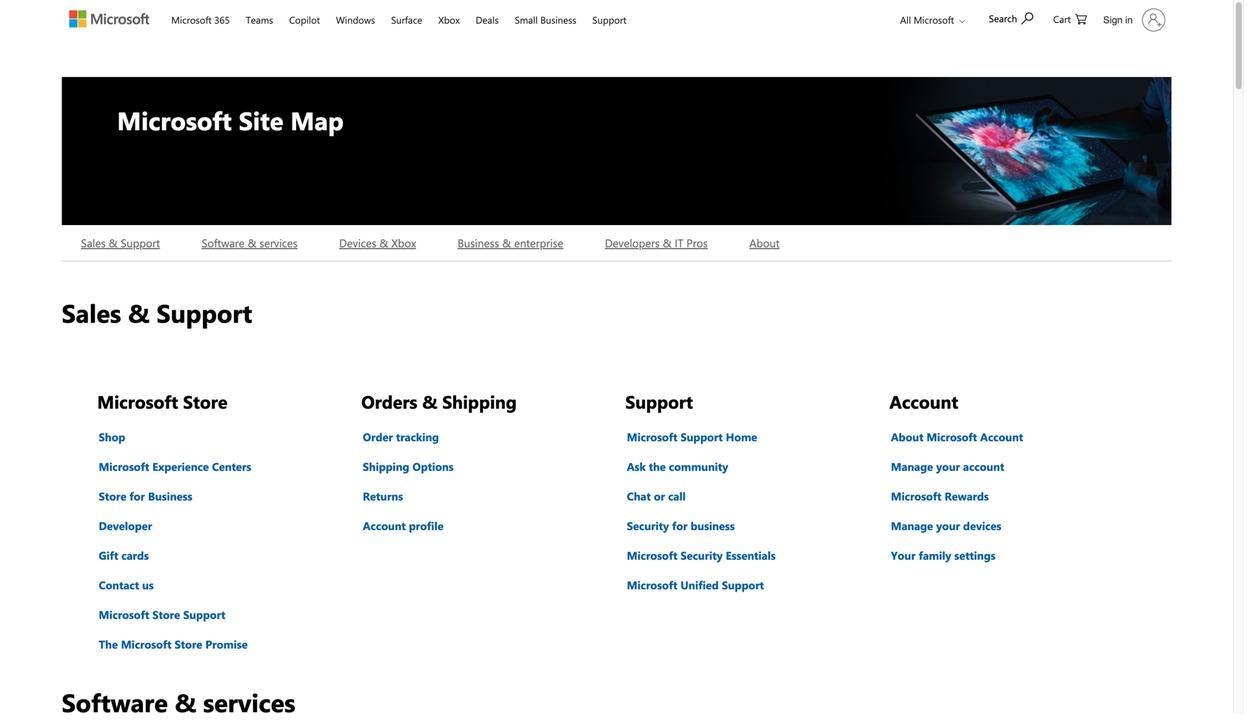 Task type: describe. For each thing, give the bounding box(es) containing it.
main content containing microsoft site map
[[0, 41, 1233, 713]]

deals link
[[469, 1, 506, 36]]

manage for manage your devices
[[891, 519, 934, 533]]

gift cards
[[99, 548, 149, 563]]

software & services link
[[200, 225, 299, 261]]

for for store
[[130, 489, 145, 504]]

the microsoft store promise
[[99, 637, 248, 652]]

microsoft 365 link
[[165, 1, 237, 36]]

& for developers & it pros link
[[663, 236, 672, 250]]

teams
[[246, 13, 273, 26]]

promise
[[206, 637, 248, 652]]

returns link
[[361, 487, 405, 505]]

microsoft store
[[97, 390, 228, 413]]

ask the community link
[[626, 458, 730, 476]]

centers
[[212, 459, 251, 474]]

all
[[901, 13, 911, 26]]

security inside microsoft security essentials link
[[681, 548, 723, 563]]

2 horizontal spatial account
[[981, 430, 1024, 444]]

contact
[[99, 578, 139, 593]]

software & services
[[202, 236, 298, 250]]

sign in link
[[1095, 2, 1172, 38]]

experience
[[152, 459, 209, 474]]

windows link
[[329, 1, 382, 36]]

chat or call link
[[626, 487, 687, 505]]

microsoft for microsoft support home
[[627, 430, 678, 444]]

cart
[[1054, 13, 1071, 26]]

options
[[413, 459, 454, 474]]

microsoft support home link
[[626, 428, 759, 446]]

your family settings link
[[890, 547, 998, 565]]

copilot
[[289, 13, 320, 26]]

account
[[964, 459, 1005, 474]]

tracking
[[396, 430, 439, 444]]

microsoft for microsoft store
[[97, 390, 178, 413]]

home
[[726, 430, 758, 444]]

devices & xbox
[[339, 236, 416, 250]]

all microsoft
[[901, 13, 954, 26]]

& for sales & support link
[[109, 236, 118, 250]]

chat or call
[[627, 489, 686, 504]]

profile
[[409, 519, 444, 533]]

microsoft security essentials
[[627, 548, 776, 563]]

orders
[[361, 390, 418, 413]]

rewards
[[945, 489, 989, 504]]

shop link
[[97, 428, 127, 446]]

security for business
[[627, 519, 735, 533]]

sign
[[1104, 14, 1123, 26]]

support inside microsoft unified support link
[[722, 578, 764, 593]]

microsoft for microsoft experience centers
[[99, 459, 149, 474]]

store inside store for business link
[[99, 489, 126, 504]]

windows
[[336, 13, 375, 26]]

1 vertical spatial sales
[[62, 296, 121, 329]]

microsoft for microsoft site map
[[117, 103, 232, 137]]

0 vertical spatial sales
[[81, 236, 106, 250]]

map
[[290, 103, 344, 137]]

developer
[[99, 519, 152, 533]]

devices
[[339, 236, 377, 250]]

order
[[363, 430, 393, 444]]

business & enterprise link
[[456, 225, 565, 261]]

account profile link
[[361, 517, 445, 535]]

order tracking link
[[361, 428, 441, 446]]

for for security
[[672, 519, 688, 533]]

ask the community
[[627, 459, 729, 474]]

the
[[99, 637, 118, 652]]

& for the devices & xbox link on the left
[[380, 236, 389, 250]]

developers
[[605, 236, 660, 250]]

1 horizontal spatial shipping
[[442, 390, 517, 413]]

about for about microsoft account
[[891, 430, 924, 444]]

software
[[202, 236, 245, 250]]

microsoft inside dropdown button
[[914, 13, 954, 26]]

small business
[[515, 13, 577, 26]]

business
[[691, 519, 735, 533]]

shop
[[99, 430, 125, 444]]

about microsoft account link
[[890, 428, 1025, 446]]

security for business link
[[626, 517, 737, 535]]

cart link
[[1054, 1, 1088, 36]]

& for software & services link
[[248, 236, 257, 250]]

1 horizontal spatial business
[[458, 236, 499, 250]]

about microsoft account
[[891, 430, 1024, 444]]

your
[[891, 548, 916, 563]]

a person using microsoft surface studio image
[[875, 77, 1172, 225]]

cards
[[121, 548, 149, 563]]

deals
[[476, 13, 499, 26]]

xbox link
[[432, 1, 467, 36]]

support inside support link
[[593, 13, 627, 26]]

it
[[675, 236, 684, 250]]

microsoft 365
[[171, 13, 230, 26]]

surface
[[391, 13, 423, 26]]

0 horizontal spatial business
[[148, 489, 193, 504]]

pros
[[687, 236, 708, 250]]



Task type: locate. For each thing, give the bounding box(es) containing it.
1 horizontal spatial for
[[672, 519, 688, 533]]

Search search field
[[982, 2, 1049, 34]]

xbox
[[438, 13, 460, 26], [392, 236, 416, 250]]

manage up microsoft rewards link on the right bottom of the page
[[891, 459, 934, 474]]

1 vertical spatial about
[[891, 430, 924, 444]]

account for account profile
[[363, 519, 406, 533]]

0 horizontal spatial for
[[130, 489, 145, 504]]

microsoft support home
[[627, 430, 758, 444]]

us
[[142, 578, 154, 593]]

about link
[[748, 225, 781, 261]]

about
[[750, 236, 780, 250], [891, 430, 924, 444]]

shipping inside shipping options link
[[363, 459, 410, 474]]

0 vertical spatial xbox
[[438, 13, 460, 26]]

the microsoft store promise link
[[97, 636, 249, 653]]

teams link
[[239, 1, 280, 36]]

store for business link
[[97, 487, 194, 505]]

small business link
[[508, 1, 583, 36]]

essentials
[[726, 548, 776, 563]]

1 your from the top
[[937, 459, 960, 474]]

0 vertical spatial sales & support
[[81, 236, 160, 250]]

for down call
[[672, 519, 688, 533]]

microsoft
[[171, 13, 212, 26], [914, 13, 954, 26], [117, 103, 232, 137], [97, 390, 178, 413], [627, 430, 678, 444], [927, 430, 978, 444], [99, 459, 149, 474], [891, 489, 942, 504], [627, 548, 678, 563], [627, 578, 678, 593], [99, 607, 149, 622], [121, 637, 172, 652]]

all microsoft button
[[889, 1, 970, 39]]

store inside the microsoft store promise link
[[175, 637, 202, 652]]

for inside security for business link
[[672, 519, 688, 533]]

1 vertical spatial manage
[[891, 519, 934, 533]]

xbox inside "link"
[[438, 13, 460, 26]]

account
[[890, 390, 959, 413], [981, 430, 1024, 444], [363, 519, 406, 533]]

manage your devices link
[[890, 517, 1003, 535]]

store inside microsoft store support link
[[152, 607, 180, 622]]

devices
[[964, 519, 1002, 533]]

devices & xbox link
[[338, 225, 418, 261]]

0 horizontal spatial security
[[627, 519, 669, 533]]

support inside microsoft store support link
[[183, 607, 226, 622]]

microsoft rewards link
[[890, 487, 991, 505]]

your family settings
[[891, 548, 996, 563]]

1 vertical spatial xbox
[[392, 236, 416, 250]]

xbox right devices
[[392, 236, 416, 250]]

microsoft store support link
[[97, 606, 227, 624]]

call
[[668, 489, 686, 504]]

1 vertical spatial for
[[672, 519, 688, 533]]

business down microsoft experience centers link
[[148, 489, 193, 504]]

microsoft for microsoft rewards
[[891, 489, 942, 504]]

0 vertical spatial security
[[627, 519, 669, 533]]

small
[[515, 13, 538, 26]]

store for business
[[99, 489, 193, 504]]

microsoft for microsoft security essentials
[[627, 548, 678, 563]]

sales & support inside sales & support link
[[81, 236, 160, 250]]

1 horizontal spatial xbox
[[438, 13, 460, 26]]

xbox left deals
[[438, 13, 460, 26]]

store left promise
[[175, 637, 202, 652]]

security
[[627, 519, 669, 533], [681, 548, 723, 563]]

support inside sales & support link
[[121, 236, 160, 250]]

microsoft image
[[69, 10, 149, 27]]

manage for manage your account
[[891, 459, 934, 474]]

shipping options link
[[361, 458, 455, 476]]

store up experience
[[183, 390, 228, 413]]

about for about
[[750, 236, 780, 250]]

1 vertical spatial sales & support
[[62, 296, 252, 329]]

for inside store for business link
[[130, 489, 145, 504]]

store up the microsoft store promise link
[[152, 607, 180, 622]]

search
[[989, 12, 1018, 25]]

enterprise
[[514, 236, 564, 250]]

0 vertical spatial your
[[937, 459, 960, 474]]

your up microsoft rewards link on the right bottom of the page
[[937, 459, 960, 474]]

2 vertical spatial account
[[363, 519, 406, 533]]

365
[[214, 13, 230, 26]]

account for account
[[890, 390, 959, 413]]

security inside security for business link
[[627, 519, 669, 533]]

microsoft for microsoft store support
[[99, 607, 149, 622]]

contact us link
[[97, 576, 155, 594]]

shipping options
[[363, 459, 454, 474]]

microsoft unified support
[[627, 578, 764, 593]]

microsoft for microsoft unified support
[[627, 578, 678, 593]]

your for devices
[[937, 519, 960, 533]]

unified
[[681, 578, 719, 593]]

security down chat or call link
[[627, 519, 669, 533]]

1 horizontal spatial account
[[890, 390, 959, 413]]

your for account
[[937, 459, 960, 474]]

about up manage your account link
[[891, 430, 924, 444]]

for
[[130, 489, 145, 504], [672, 519, 688, 533]]

developer link
[[97, 517, 154, 535]]

0 horizontal spatial xbox
[[392, 236, 416, 250]]

manage your account
[[891, 459, 1005, 474]]

security up the unified
[[681, 548, 723, 563]]

microsoft site map
[[117, 103, 344, 137]]

2 vertical spatial business
[[148, 489, 193, 504]]

0 horizontal spatial about
[[750, 236, 780, 250]]

1 horizontal spatial security
[[681, 548, 723, 563]]

0 horizontal spatial account
[[363, 519, 406, 533]]

business
[[541, 13, 577, 26], [458, 236, 499, 250], [148, 489, 193, 504]]

or
[[654, 489, 665, 504]]

site
[[239, 103, 284, 137]]

manage up your
[[891, 519, 934, 533]]

manage your devices
[[891, 519, 1002, 533]]

2 your from the top
[[937, 519, 960, 533]]

the
[[649, 459, 666, 474]]

0 horizontal spatial shipping
[[363, 459, 410, 474]]

your up your family settings link
[[937, 519, 960, 533]]

support
[[593, 13, 627, 26], [121, 236, 160, 250], [157, 296, 252, 329], [626, 390, 693, 413], [681, 430, 723, 444], [722, 578, 764, 593], [183, 607, 226, 622]]

business left enterprise
[[458, 236, 499, 250]]

main content
[[0, 41, 1233, 713]]

chat
[[627, 489, 651, 504]]

surface link
[[385, 1, 429, 36]]

1 horizontal spatial about
[[891, 430, 924, 444]]

account up account
[[981, 430, 1024, 444]]

0 vertical spatial for
[[130, 489, 145, 504]]

1 vertical spatial your
[[937, 519, 960, 533]]

microsoft experience centers link
[[97, 458, 253, 476]]

1 manage from the top
[[891, 459, 934, 474]]

for up developer link
[[130, 489, 145, 504]]

0 vertical spatial shipping
[[442, 390, 517, 413]]

search button
[[983, 2, 1040, 34]]

manage your account link
[[890, 458, 1006, 476]]

1 vertical spatial account
[[981, 430, 1024, 444]]

microsoft security essentials link
[[626, 547, 777, 565]]

1 vertical spatial business
[[458, 236, 499, 250]]

sign in
[[1104, 14, 1133, 26]]

0 vertical spatial manage
[[891, 459, 934, 474]]

1 vertical spatial shipping
[[363, 459, 410, 474]]

order tracking
[[363, 430, 439, 444]]

& for business & enterprise link
[[502, 236, 511, 250]]

sales & support link
[[79, 225, 162, 261]]

microsoft store support
[[99, 607, 226, 622]]

0 vertical spatial business
[[541, 13, 577, 26]]

microsoft experience centers
[[99, 459, 251, 474]]

account profile
[[363, 519, 444, 533]]

copilot link
[[283, 1, 327, 36]]

store up developer
[[99, 489, 126, 504]]

settings
[[955, 548, 996, 563]]

0 vertical spatial about
[[750, 236, 780, 250]]

1 vertical spatial security
[[681, 548, 723, 563]]

support inside microsoft support home link
[[681, 430, 723, 444]]

0 vertical spatial account
[[890, 390, 959, 413]]

contact us
[[99, 578, 154, 593]]

developers & it pros link
[[604, 225, 710, 261]]

business right small
[[541, 13, 577, 26]]

manage
[[891, 459, 934, 474], [891, 519, 934, 533]]

support link
[[586, 1, 633, 36]]

about right pros on the top of the page
[[750, 236, 780, 250]]

2 horizontal spatial business
[[541, 13, 577, 26]]

microsoft rewards
[[891, 489, 989, 504]]

microsoft for microsoft 365
[[171, 13, 212, 26]]

your
[[937, 459, 960, 474], [937, 519, 960, 533]]

gift
[[99, 548, 118, 563]]

returns
[[363, 489, 403, 504]]

account up about microsoft account
[[890, 390, 959, 413]]

account down returns link
[[363, 519, 406, 533]]

2 manage from the top
[[891, 519, 934, 533]]

community
[[669, 459, 729, 474]]



Task type: vqa. For each thing, say whether or not it's contained in the screenshot.
Deals link
yes



